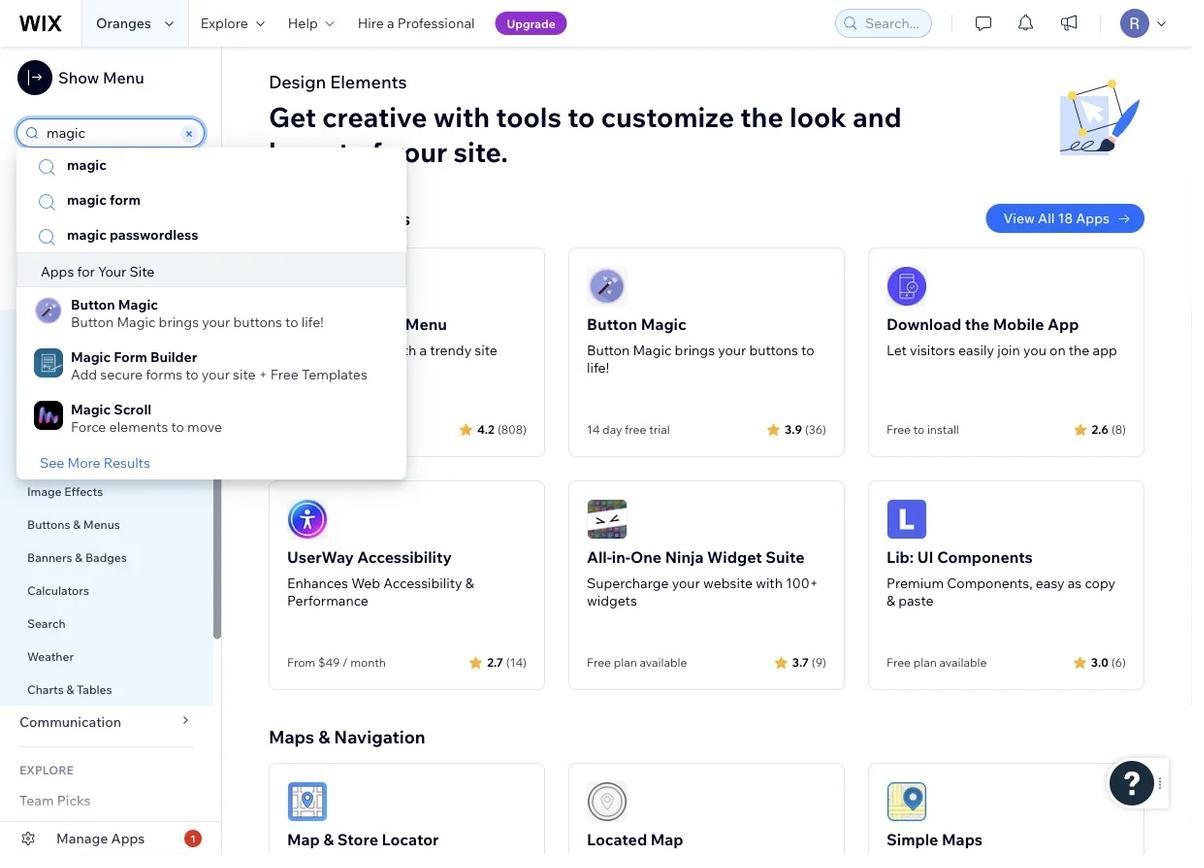 Task type: describe. For each thing, give the bounding box(es) containing it.
magic form builder add secure forms to your site + free templates
[[71, 348, 368, 383]]

free to install
[[887, 422, 960, 437]]

manage
[[56, 830, 108, 847]]

weather link
[[0, 640, 214, 673]]

maps & navigation link
[[0, 343, 214, 376]]

templates inside the page templates link
[[58, 451, 114, 465]]

0 vertical spatial buttons
[[269, 207, 335, 229]]

button magic logo image
[[587, 266, 628, 307]]

life! for accessibility
[[587, 359, 610, 376]]

show menu
[[58, 68, 144, 87]]

magic form
[[67, 191, 141, 208]]

builder
[[150, 348, 197, 365]]

2.6
[[1092, 422, 1109, 436]]

search
[[27, 616, 66, 630]]

impressive site menu logo image
[[287, 266, 328, 307]]

4.2
[[478, 422, 495, 436]]

easily
[[959, 342, 995, 359]]

join
[[998, 342, 1021, 359]]

site.
[[454, 134, 509, 168]]

free for download the mobile app
[[887, 422, 911, 437]]

impressive site menu impress visitors with a trendy site menu!
[[287, 315, 498, 376]]

impressive
[[287, 315, 369, 334]]

scroll
[[114, 401, 152, 418]]

templates inside magic form builder add secure forms to your site + free templates
[[302, 366, 368, 383]]

menu!
[[287, 359, 327, 376]]

site inside sidebar element
[[130, 263, 155, 280]]

your inside magic form builder add secure forms to your site + free templates
[[202, 366, 230, 383]]

the inside design elements get creative with tools to customize the look and layout of your site.
[[741, 99, 784, 133]]

1 vertical spatial navigation
[[334, 726, 426, 747]]

communication link
[[0, 706, 214, 739]]

look
[[790, 99, 847, 133]]

buttons & menus link
[[0, 508, 214, 541]]

free for all-in-one ninja widget suite
[[587, 655, 612, 670]]

trial
[[650, 422, 670, 437]]

brings for magic form builder
[[159, 314, 199, 331]]

1
[[191, 832, 196, 845]]

simple maps logo image
[[887, 781, 928, 822]]

site inside impressive site menu impress visitors with a trendy site menu!
[[372, 315, 402, 334]]

buttons inside "link"
[[27, 517, 70, 531]]

all-in-one ninja widget suite logo image
[[587, 499, 628, 540]]

install
[[928, 422, 960, 437]]

form
[[110, 191, 141, 208]]

to inside magic scroll force elements to move
[[171, 418, 184, 435]]

18
[[1059, 210, 1074, 227]]

(36)
[[806, 422, 827, 436]]

force
[[71, 418, 106, 435]]

show menu button
[[17, 60, 144, 95]]

$49
[[318, 655, 340, 670]]

located map
[[587, 830, 684, 849]]

simple
[[887, 830, 939, 849]]

to up impress
[[285, 314, 299, 331]]

design for design elements
[[19, 317, 64, 334]]

hire a professional
[[358, 15, 475, 32]]

you
[[1024, 342, 1047, 359]]

map & store locator logo image
[[287, 781, 328, 822]]

1 vertical spatial the
[[966, 315, 990, 334]]

design elements get creative with tools to customize the look and layout of your site.
[[269, 70, 902, 168]]

your inside 'all-in-one ninja widget suite supercharge your website with 100+ widgets'
[[672, 575, 701, 592]]

charts & tables
[[27, 682, 112, 696]]

components,
[[948, 575, 1033, 592]]

life! for scroll
[[302, 314, 324, 331]]

maps & navigation inside sidebar element
[[27, 352, 130, 366]]

design elements
[[19, 317, 127, 334]]

magic for magic form
[[67, 191, 107, 208]]

web
[[352, 575, 381, 592]]

privacy & security
[[27, 385, 127, 399]]

menu inside impressive site menu impress visitors with a trendy site menu!
[[406, 315, 447, 334]]

available for ninja
[[640, 655, 688, 670]]

calculators
[[27, 583, 89, 597]]

day
[[603, 422, 623, 437]]

magic for magic passwordless
[[67, 226, 107, 243]]

clock
[[27, 418, 59, 432]]

website
[[704, 575, 753, 592]]

plan for premium
[[914, 655, 937, 670]]

(9)
[[812, 655, 827, 669]]

2.6 (8)
[[1092, 422, 1127, 436]]

navigation inside sidebar element
[[70, 352, 130, 366]]

hire a professional link
[[346, 0, 487, 47]]

see
[[40, 454, 64, 471]]

help button
[[276, 0, 346, 47]]

& inside lib: ui components premium components, easy as copy & paste
[[887, 592, 896, 609]]

manage apps
[[56, 830, 145, 847]]

1 vertical spatial maps
[[269, 726, 315, 747]]

hire
[[358, 15, 384, 32]]

apps for your site
[[41, 263, 155, 280]]

page templates link
[[0, 442, 214, 475]]

get
[[269, 99, 316, 133]]

magic for magic
[[67, 156, 107, 173]]

download
[[887, 315, 962, 334]]

help
[[288, 15, 318, 32]]

visitors inside impressive site menu impress visitors with a trendy site menu!
[[341, 342, 387, 359]]

communication
[[19, 713, 124, 730]]

free plan available for ninja
[[587, 655, 688, 670]]

privacy & security link
[[0, 376, 214, 409]]

badges
[[85, 550, 127, 564]]

more
[[67, 454, 101, 471]]

move
[[187, 418, 222, 435]]

+
[[259, 366, 267, 383]]

in-
[[612, 547, 631, 567]]

charts
[[27, 682, 64, 696]]

& inside userway accessibility enhances web accessibility & performance
[[466, 575, 474, 592]]

explore
[[19, 762, 74, 777]]

free for lib: ui components
[[887, 655, 911, 670]]

all-
[[587, 547, 612, 567]]

banners
[[27, 550, 72, 564]]

located map logo image
[[587, 781, 628, 822]]

2 vertical spatial maps
[[943, 830, 983, 849]]

customize
[[602, 99, 735, 133]]



Task type: vqa. For each thing, say whether or not it's contained in the screenshot.


Task type: locate. For each thing, give the bounding box(es) containing it.
calculators link
[[0, 574, 214, 607]]

to left move
[[171, 418, 184, 435]]

the left look
[[741, 99, 784, 133]]

available for premium
[[940, 655, 988, 670]]

with down suite
[[756, 575, 783, 592]]

categories
[[19, 156, 95, 170]]

0 horizontal spatial apps
[[41, 263, 74, 280]]

all
[[1039, 210, 1056, 227]]

as
[[1069, 575, 1083, 592]]

(14)
[[506, 655, 527, 669]]

2 free plan available from the left
[[887, 655, 988, 670]]

0 horizontal spatial life!
[[302, 314, 324, 331]]

visitors down impressive
[[341, 342, 387, 359]]

0 horizontal spatial with
[[390, 342, 417, 359]]

0 horizontal spatial templates
[[58, 451, 114, 465]]

2 horizontal spatial with
[[756, 575, 783, 592]]

0 vertical spatial site
[[130, 263, 155, 280]]

button magic button magic brings your buttons to life!
[[71, 296, 324, 331], [587, 315, 815, 376]]

0 vertical spatial with
[[434, 99, 490, 133]]

3.9 (36)
[[785, 422, 827, 436]]

map & store locator
[[287, 830, 439, 849]]

life! up 14
[[587, 359, 610, 376]]

apps
[[1077, 210, 1110, 227], [41, 263, 74, 280], [111, 830, 145, 847]]

0 vertical spatial life!
[[302, 314, 324, 331]]

apps down team picks link
[[111, 830, 145, 847]]

widgets
[[587, 592, 638, 609]]

1 vertical spatial brings
[[675, 342, 715, 359]]

life!
[[302, 314, 324, 331], [587, 359, 610, 376]]

plan
[[614, 655, 638, 670], [914, 655, 937, 670]]

buttons & menus inside "link"
[[27, 517, 120, 531]]

1 magic from the top
[[67, 156, 107, 173]]

0 horizontal spatial maps & navigation
[[27, 352, 130, 366]]

1 horizontal spatial visitors
[[910, 342, 956, 359]]

2 horizontal spatial apps
[[1077, 210, 1110, 227]]

team
[[19, 792, 54, 809]]

apps right 18
[[1077, 210, 1110, 227]]

to left install
[[914, 422, 925, 437]]

2 vertical spatial the
[[1070, 342, 1091, 359]]

the right on in the top right of the page
[[1070, 342, 1091, 359]]

& inside banners & badges link
[[75, 550, 83, 564]]

explore
[[201, 15, 248, 32]]

menus inside "link"
[[83, 517, 120, 531]]

0 horizontal spatial menus
[[83, 517, 120, 531]]

buttons for magic form builder
[[233, 314, 282, 331]]

trendy
[[430, 342, 472, 359]]

1 vertical spatial buttons
[[750, 342, 799, 359]]

0 vertical spatial navigation
[[70, 352, 130, 366]]

maps up privacy on the top of page
[[27, 352, 57, 366]]

menu right show
[[103, 68, 144, 87]]

0 horizontal spatial elements
[[67, 317, 127, 334]]

1 horizontal spatial with
[[434, 99, 490, 133]]

lib:
[[887, 547, 915, 567]]

0 vertical spatial site
[[475, 342, 498, 359]]

0 vertical spatial design
[[269, 70, 326, 92]]

free plan available for premium
[[887, 655, 988, 670]]

elements
[[109, 418, 168, 435]]

(6)
[[1112, 655, 1127, 669]]

0 horizontal spatial site
[[233, 366, 256, 383]]

1 free plan available from the left
[[587, 655, 688, 670]]

& inside charts & tables link
[[66, 682, 74, 696]]

1 horizontal spatial apps
[[111, 830, 145, 847]]

professional
[[398, 15, 475, 32]]

plan for ninja
[[614, 655, 638, 670]]

button magic button magic brings your buttons to life! inside sidebar element
[[71, 296, 324, 331]]

Search... field
[[860, 10, 926, 37]]

ui
[[918, 547, 934, 567]]

to inside design elements get creative with tools to customize the look and layout of your site.
[[568, 99, 595, 133]]

magic inside magic scroll force elements to move
[[71, 401, 111, 418]]

site for magic form builder
[[233, 366, 256, 383]]

to up 3.9 (36)
[[802, 342, 815, 359]]

magic passwordless
[[67, 226, 198, 243]]

store
[[338, 830, 379, 849]]

site inside impressive site menu impress visitors with a trendy site menu!
[[475, 342, 498, 359]]

the up "easily"
[[966, 315, 990, 334]]

0 horizontal spatial available
[[640, 655, 688, 670]]

site inside magic form builder add secure forms to your site + free templates
[[233, 366, 256, 383]]

0 vertical spatial buttons & menus
[[269, 207, 411, 229]]

available down components,
[[940, 655, 988, 670]]

view
[[1004, 210, 1036, 227]]

elements for design elements get creative with tools to customize the look and layout of your site.
[[330, 70, 407, 92]]

2 plan from the left
[[914, 655, 937, 670]]

1 horizontal spatial brings
[[675, 342, 715, 359]]

1 vertical spatial life!
[[587, 359, 610, 376]]

0 horizontal spatial buttons & menus
[[27, 517, 120, 531]]

1 horizontal spatial the
[[966, 315, 990, 334]]

1 plan from the left
[[614, 655, 638, 670]]

0 vertical spatial apps
[[1077, 210, 1110, 227]]

1 horizontal spatial free plan available
[[887, 655, 988, 670]]

app
[[1048, 315, 1080, 334]]

available down supercharge
[[640, 655, 688, 670]]

1 horizontal spatial a
[[420, 342, 427, 359]]

(8)
[[1112, 422, 1127, 436]]

2 map from the left
[[651, 830, 684, 849]]

navigation
[[70, 352, 130, 366], [334, 726, 426, 747]]

a right hire at the left top of page
[[387, 15, 395, 32]]

1 vertical spatial buttons
[[27, 517, 70, 531]]

charts & tables link
[[0, 673, 214, 706]]

2 magic from the top
[[67, 191, 107, 208]]

design up privacy on the top of page
[[19, 317, 64, 334]]

free inside magic form builder add secure forms to your site + free templates
[[271, 366, 299, 383]]

0 horizontal spatial buttons
[[233, 314, 282, 331]]

0 vertical spatial accessibility
[[358, 547, 452, 567]]

0 vertical spatial menu
[[103, 68, 144, 87]]

0 horizontal spatial brings
[[159, 314, 199, 331]]

oranges
[[96, 15, 151, 32]]

1 horizontal spatial site
[[475, 342, 498, 359]]

brings inside sidebar element
[[159, 314, 199, 331]]

1 horizontal spatial elements
[[330, 70, 407, 92]]

0 vertical spatial maps & navigation
[[27, 352, 130, 366]]

maps inside maps & navigation link
[[27, 352, 57, 366]]

menus up badges
[[83, 517, 120, 531]]

accessibility right web
[[384, 575, 463, 592]]

design inside design elements get creative with tools to customize the look and layout of your site.
[[269, 70, 326, 92]]

app
[[1094, 342, 1118, 359]]

0 vertical spatial elements
[[330, 70, 407, 92]]

tools
[[496, 99, 562, 133]]

from
[[287, 655, 316, 670]]

Search apps... field
[[41, 119, 178, 147]]

buttons up +
[[233, 314, 282, 331]]

buttons inside sidebar element
[[233, 314, 282, 331]]

1 vertical spatial maps & navigation
[[269, 726, 426, 747]]

1 horizontal spatial plan
[[914, 655, 937, 670]]

site right trendy on the left
[[475, 342, 498, 359]]

1 horizontal spatial maps
[[269, 726, 315, 747]]

1 horizontal spatial site
[[372, 315, 402, 334]]

0 horizontal spatial a
[[387, 15, 395, 32]]

free left install
[[887, 422, 911, 437]]

visitors down download
[[910, 342, 956, 359]]

1 horizontal spatial templates
[[302, 366, 368, 383]]

1 vertical spatial templates
[[58, 451, 114, 465]]

button
[[71, 296, 115, 313], [71, 314, 114, 331], [587, 315, 638, 334], [587, 342, 630, 359]]

1 horizontal spatial navigation
[[334, 726, 426, 747]]

sidebar element
[[0, 47, 407, 855]]

1 vertical spatial apps
[[41, 263, 74, 280]]

1 horizontal spatial menus
[[354, 207, 411, 229]]

with inside impressive site menu impress visitors with a trendy site menu!
[[390, 342, 417, 359]]

with inside 'all-in-one ninja widget suite supercharge your website with 100+ widgets'
[[756, 575, 783, 592]]

design inside sidebar element
[[19, 317, 64, 334]]

available
[[640, 655, 688, 670], [940, 655, 988, 670]]

button magic button magic brings your buttons to life! for magic form builder
[[71, 296, 324, 331]]

to down builder
[[186, 366, 199, 383]]

free right +
[[271, 366, 299, 383]]

a left trendy on the left
[[420, 342, 427, 359]]

1 horizontal spatial design
[[269, 70, 326, 92]]

4.2 (808)
[[478, 422, 527, 436]]

to right tools
[[568, 99, 595, 133]]

& inside maps & navigation link
[[60, 352, 68, 366]]

&
[[339, 207, 351, 229], [60, 352, 68, 366], [70, 385, 78, 399], [73, 517, 81, 531], [75, 550, 83, 564], [466, 575, 474, 592], [887, 592, 896, 609], [66, 682, 74, 696], [319, 726, 330, 747], [324, 830, 334, 849]]

buttons up 3.9
[[750, 342, 799, 359]]

userway accessibility enhances web accessibility & performance
[[287, 547, 474, 609]]

free plan available down widgets
[[587, 655, 688, 670]]

0 horizontal spatial plan
[[614, 655, 638, 670]]

magic inside magic form builder add secure forms to your site + free templates
[[71, 348, 111, 365]]

site right your
[[130, 263, 155, 280]]

3 magic from the top
[[67, 226, 107, 243]]

2 horizontal spatial maps
[[943, 830, 983, 849]]

1 vertical spatial menu
[[406, 315, 447, 334]]

month
[[351, 655, 386, 670]]

security
[[81, 385, 127, 399]]

simple maps
[[887, 830, 983, 849]]

1 horizontal spatial button magic button magic brings your buttons to life!
[[587, 315, 815, 376]]

free down the paste
[[887, 655, 911, 670]]

button magic button magic brings your buttons to life! up builder
[[71, 296, 324, 331]]

menus down of
[[354, 207, 411, 229]]

to inside magic form builder add secure forms to your site + free templates
[[186, 366, 199, 383]]

/
[[343, 655, 348, 670]]

design up the get
[[269, 70, 326, 92]]

ninja
[[666, 547, 704, 567]]

0 vertical spatial buttons
[[233, 314, 282, 331]]

0 vertical spatial the
[[741, 99, 784, 133]]

performance
[[287, 592, 369, 609]]

creative
[[322, 99, 428, 133]]

1 vertical spatial menus
[[83, 517, 120, 531]]

site for impressive site menu
[[475, 342, 498, 359]]

with up "site." on the top left of the page
[[434, 99, 490, 133]]

1 vertical spatial accessibility
[[384, 575, 463, 592]]

& inside the privacy & security link
[[70, 385, 78, 399]]

0 vertical spatial maps
[[27, 352, 57, 366]]

0 horizontal spatial maps
[[27, 352, 57, 366]]

userway
[[287, 547, 354, 567]]

3.9
[[785, 422, 803, 436]]

1 vertical spatial site
[[372, 315, 402, 334]]

copy
[[1086, 575, 1116, 592]]

privacy
[[27, 385, 68, 399]]

secure
[[100, 366, 143, 383]]

3.0
[[1092, 655, 1109, 669]]

team picks
[[19, 792, 91, 809]]

buttons for download the mobile app
[[750, 342, 799, 359]]

1 vertical spatial elements
[[67, 317, 127, 334]]

elements inside design elements get creative with tools to customize the look and layout of your site.
[[330, 70, 407, 92]]

page templates
[[27, 451, 117, 465]]

from $49 / month
[[287, 655, 386, 670]]

suite
[[766, 547, 805, 567]]

site left +
[[233, 366, 256, 383]]

buttons down layout
[[269, 207, 335, 229]]

free
[[625, 422, 647, 437]]

free down widgets
[[587, 655, 612, 670]]

apps left the for
[[41, 263, 74, 280]]

0 horizontal spatial site
[[130, 263, 155, 280]]

1 horizontal spatial buttons
[[750, 342, 799, 359]]

& inside buttons & menus "link"
[[73, 517, 81, 531]]

navigation down month
[[334, 726, 426, 747]]

design elements link
[[0, 310, 214, 343]]

1 vertical spatial magic
[[67, 191, 107, 208]]

0 horizontal spatial design
[[19, 317, 64, 334]]

templates
[[302, 366, 368, 383], [58, 451, 114, 465]]

magic left form
[[67, 191, 107, 208]]

life! up impress
[[302, 314, 324, 331]]

elements inside sidebar element
[[67, 317, 127, 334]]

maps up map & store locator logo
[[269, 726, 315, 747]]

3.7 (9)
[[793, 655, 827, 669]]

1 vertical spatial site
[[233, 366, 256, 383]]

map right located
[[651, 830, 684, 849]]

upgrade
[[507, 16, 556, 31]]

2 vertical spatial with
[[756, 575, 783, 592]]

100+
[[786, 575, 819, 592]]

1 available from the left
[[640, 655, 688, 670]]

0 horizontal spatial visitors
[[341, 342, 387, 359]]

0 horizontal spatial button magic button magic brings your buttons to life!
[[71, 296, 324, 331]]

button magic button magic brings your buttons to life! for download the mobile app
[[587, 315, 815, 376]]

magic up the for
[[67, 226, 107, 243]]

1 vertical spatial a
[[420, 342, 427, 359]]

menu inside button
[[103, 68, 144, 87]]

with inside design elements get creative with tools to customize the look and layout of your site.
[[434, 99, 490, 133]]

maps
[[27, 352, 57, 366], [269, 726, 315, 747], [943, 830, 983, 849]]

1 horizontal spatial map
[[651, 830, 684, 849]]

0 vertical spatial magic
[[67, 156, 107, 173]]

1 vertical spatial with
[[390, 342, 417, 359]]

1 horizontal spatial available
[[940, 655, 988, 670]]

buttons & menus up banners & badges at the left bottom of page
[[27, 517, 120, 531]]

0 horizontal spatial the
[[741, 99, 784, 133]]

1 horizontal spatial maps & navigation
[[269, 726, 426, 747]]

plan down the paste
[[914, 655, 937, 670]]

buttons & menus down of
[[269, 207, 411, 229]]

passwordless
[[110, 226, 198, 243]]

life! inside sidebar element
[[302, 314, 324, 331]]

navigation up security
[[70, 352, 130, 366]]

download the mobile app logo image
[[887, 266, 928, 307]]

brings for download the mobile app
[[675, 342, 715, 359]]

elements up maps & navigation link
[[67, 317, 127, 334]]

1 visitors from the left
[[341, 342, 387, 359]]

1 horizontal spatial buttons & menus
[[269, 207, 411, 229]]

2 visitors from the left
[[910, 342, 956, 359]]

0 vertical spatial templates
[[302, 366, 368, 383]]

maps right simple
[[943, 830, 983, 849]]

a inside impressive site menu impress visitors with a trendy site menu!
[[420, 342, 427, 359]]

site
[[475, 342, 498, 359], [233, 366, 256, 383]]

2 available from the left
[[940, 655, 988, 670]]

1 horizontal spatial buttons
[[269, 207, 335, 229]]

banners & badges link
[[0, 541, 214, 574]]

0 vertical spatial a
[[387, 15, 395, 32]]

0 horizontal spatial navigation
[[70, 352, 130, 366]]

your inside design elements get creative with tools to customize the look and layout of your site.
[[389, 134, 448, 168]]

with
[[434, 99, 490, 133], [390, 342, 417, 359], [756, 575, 783, 592]]

0 horizontal spatial menu
[[103, 68, 144, 87]]

plan down widgets
[[614, 655, 638, 670]]

menus
[[354, 207, 411, 229], [83, 517, 120, 531]]

paste
[[899, 592, 934, 609]]

lib: ui components logo image
[[887, 499, 928, 540]]

of
[[356, 134, 383, 168]]

maps & navigation up privacy & security
[[27, 352, 130, 366]]

2 horizontal spatial the
[[1070, 342, 1091, 359]]

1 vertical spatial design
[[19, 317, 64, 334]]

1 horizontal spatial life!
[[587, 359, 610, 376]]

3.7
[[793, 655, 809, 669]]

1 map from the left
[[287, 830, 320, 849]]

elements for design elements
[[67, 317, 127, 334]]

buttons up banners
[[27, 517, 70, 531]]

image effects link
[[0, 475, 214, 508]]

maps & navigation down /
[[269, 726, 426, 747]]

design
[[269, 70, 326, 92], [19, 317, 64, 334]]

effects
[[64, 484, 103, 498]]

premium
[[887, 575, 945, 592]]

menu up trendy on the left
[[406, 315, 447, 334]]

and
[[853, 99, 902, 133]]

2 vertical spatial magic
[[67, 226, 107, 243]]

supercharge
[[587, 575, 669, 592]]

design for design elements get creative with tools to customize the look and layout of your site.
[[269, 70, 326, 92]]

templates down impress
[[302, 366, 368, 383]]

elements up creative
[[330, 70, 407, 92]]

clock link
[[0, 409, 214, 442]]

templates down force
[[58, 451, 114, 465]]

visitors inside download the mobile app let visitors easily join you on the app
[[910, 342, 956, 359]]

magic up the magic form
[[67, 156, 107, 173]]

your
[[389, 134, 448, 168], [202, 314, 230, 331], [718, 342, 747, 359], [202, 366, 230, 383], [672, 575, 701, 592]]

0 vertical spatial brings
[[159, 314, 199, 331]]

button magic button magic brings your buttons to life! up trial
[[587, 315, 815, 376]]

weather
[[27, 649, 74, 663]]

accessibility up web
[[358, 547, 452, 567]]

map down map & store locator logo
[[287, 830, 320, 849]]

let
[[887, 342, 907, 359]]

site right impressive
[[372, 315, 402, 334]]

0 horizontal spatial buttons
[[27, 517, 70, 531]]

1 horizontal spatial menu
[[406, 315, 447, 334]]

0 vertical spatial menus
[[354, 207, 411, 229]]

buttons
[[233, 314, 282, 331], [750, 342, 799, 359]]

with left trendy on the left
[[390, 342, 417, 359]]

free plan available down the paste
[[887, 655, 988, 670]]

userway accessibility logo image
[[287, 499, 328, 540]]

0 horizontal spatial free plan available
[[587, 655, 688, 670]]

results
[[104, 454, 150, 471]]

image
[[27, 484, 62, 498]]

buttons
[[269, 207, 335, 229], [27, 517, 70, 531]]

0 horizontal spatial map
[[287, 830, 320, 849]]

mobile
[[994, 315, 1045, 334]]

1 vertical spatial buttons & menus
[[27, 517, 120, 531]]



